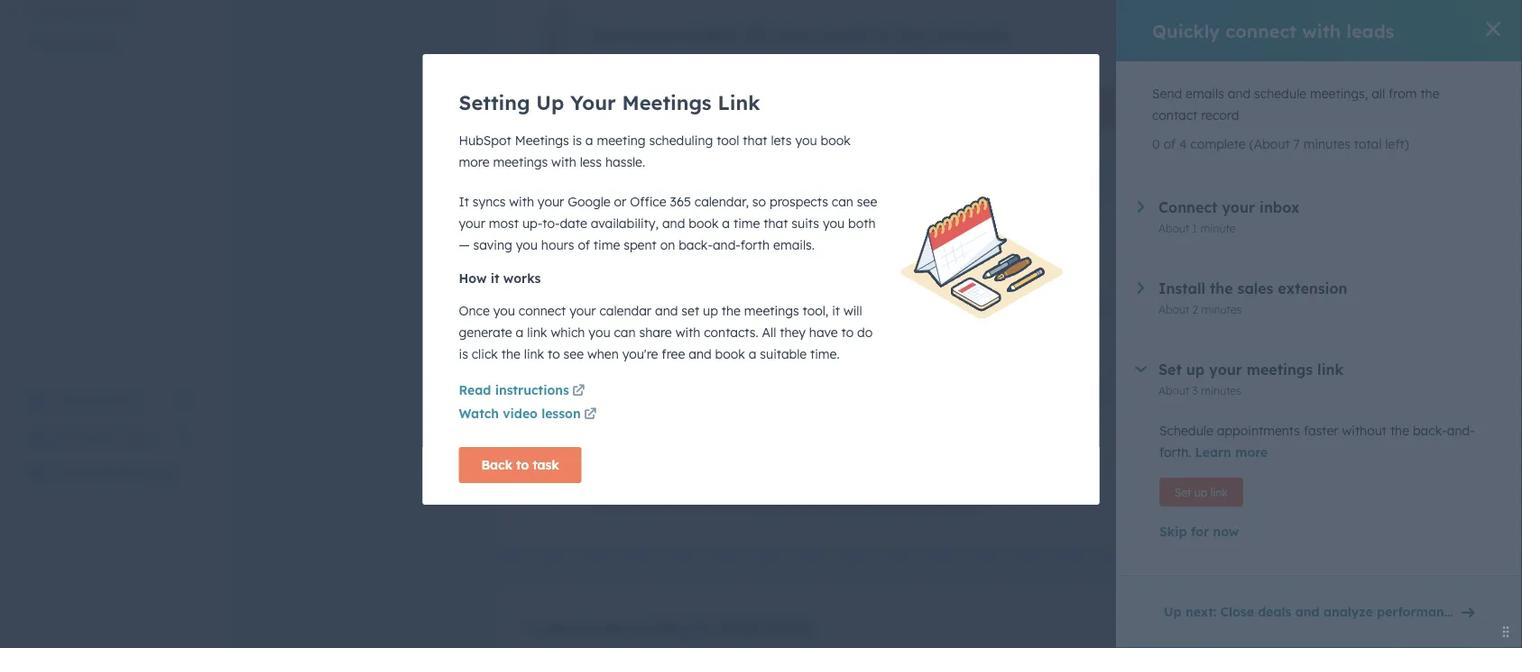 Task type: vqa. For each thing, say whether or not it's contained in the screenshot.
the forth.
yes



Task type: describe. For each thing, give the bounding box(es) containing it.
forecast performance and hit your goals with a reports dashboard
[[589, 495, 987, 511]]

link up now
[[1211, 486, 1228, 499]]

plan
[[113, 393, 138, 409]]

view your plan link
[[18, 383, 202, 420]]

when
[[587, 346, 619, 362]]

up inside dialog
[[536, 90, 564, 115]]

left)
[[1385, 136, 1409, 152]]

up inside button
[[1164, 605, 1182, 620]]

link left which at the bottom left of the page
[[527, 325, 547, 341]]

and- inside it syncs with your google or office 365 calendar, so prospects can see your most up-to-date availability, and book a time that suits you both — saving you hours of time spent on back-and-forth emails.
[[713, 237, 741, 253]]

to down which at the bottom left of the page
[[548, 346, 560, 362]]

faster inside the schedule appointments faster without the back-and- forth.
[[1304, 423, 1339, 439]]

and- inside the schedule appointments faster without the back-and- forth.
[[1447, 423, 1475, 439]]

deals for more
[[703, 235, 755, 260]]

with down both
[[824, 235, 866, 260]]

track your deals in one place button
[[589, 296, 1078, 314]]

link opens in a new window image for read instructions
[[572, 386, 585, 398]]

can inside it syncs with your google or office 365 calendar, so prospects can see your most up-to-date availability, and book a time that suits you both — saving you hours of time spent on back-and-forth emails.
[[832, 194, 853, 209]]

setting up your meetings link dialog
[[423, 54, 1099, 505]]

appointments
[[1217, 423, 1300, 439]]

0% for send emails and schedule meetings, all from the contact record
[[1208, 385, 1224, 398]]

start overview demo
[[51, 466, 175, 481]]

saving
[[473, 237, 512, 253]]

and inside it syncs with your google or office 365 calendar, so prospects can see your most up-to-date availability, and book a time that suits you both — saving you hours of time spent on back-and-forth emails.
[[662, 215, 685, 231]]

read instructions
[[459, 383, 569, 398]]

once
[[459, 303, 490, 319]]

minutes for about 7 minutes
[[1183, 408, 1224, 421]]

you left need
[[776, 21, 812, 46]]

start overview demo link
[[18, 456, 202, 492]]

set for your
[[1158, 361, 1182, 379]]

sale
[[895, 320, 918, 336]]

of inside quickly connect with leads dialog
[[1163, 136, 1176, 152]]

click
[[472, 346, 498, 362]]

your up to-
[[538, 194, 564, 209]]

set up the basics button
[[589, 90, 1078, 108]]

schedule
[[1159, 423, 1213, 439]]

0 horizontal spatial it
[[491, 270, 499, 286]]

365
[[670, 194, 691, 209]]

get
[[898, 21, 930, 46]]

tools
[[766, 615, 813, 640]]

1 vertical spatial 4
[[1174, 320, 1180, 334]]

0 horizontal spatial send
[[589, 408, 619, 424]]

suits
[[792, 215, 819, 231]]

about for 7
[[1141, 408, 1172, 421]]

a down calendar
[[632, 320, 640, 336]]

(about
[[1249, 136, 1290, 152]]

invite
[[723, 115, 755, 131]]

goals
[[800, 495, 832, 511]]

and right free on the bottom of page
[[689, 346, 712, 362]]

minutes for about 4 minutes
[[1183, 320, 1224, 334]]

1 horizontal spatial time
[[733, 215, 760, 231]]

a inside it syncs with your google or office 365 calendar, so prospects can see your most up-to-date availability, and book a time that suits you both — saving you hours of time spent on back-and-forth emails.
[[722, 215, 730, 231]]

about for 2
[[1141, 495, 1171, 509]]

analyze
[[1324, 605, 1373, 620]]

up next: close deals and analyze performance button
[[1152, 595, 1486, 631]]

can inside once you connect your calendar and set up the meetings tool, it will generate a link which you can share with contacts. all they have to do is click the link to see when you're free and book a suitable time.
[[614, 325, 636, 341]]

will
[[844, 303, 862, 319]]

free
[[662, 346, 685, 362]]

up for link
[[1194, 486, 1207, 499]]

and inside button
[[1295, 605, 1320, 620]]

link up instructions
[[524, 346, 544, 362]]

meetings inside once you connect your calendar and set up the meetings tool, it will generate a link which you can share with contacts. all they have to do is click the link to see when you're free and book a suitable time.
[[744, 303, 799, 319]]

you're
[[622, 346, 658, 362]]

it
[[459, 194, 469, 209]]

demo
[[141, 466, 175, 481]]

forth.
[[1159, 445, 1191, 461]]

complete
[[1191, 136, 1246, 152]]

link
[[718, 90, 760, 115]]

track your deals in one place create a custom pipeline, and never lose track of a sale again
[[589, 296, 956, 336]]

customer service button
[[18, 0, 202, 26]]

learn more
[[1195, 445, 1268, 461]]

your inside once you connect your calendar and set up the meetings tool, it will generate a link which you can share with contacts. all they have to do is click the link to see when you're free and book a suitable time.
[[569, 303, 596, 319]]

never
[[770, 320, 803, 336]]

started
[[936, 21, 1007, 46]]

back- inside it syncs with your google or office 365 calendar, so prospects can see your most up-to-date availability, and book a time that suits you both — saving you hours of time spent on back-and-forth emails.
[[679, 237, 713, 253]]

your inside set up the basics import your contacts, invite teammates, and understand hubspot properties
[[635, 115, 661, 131]]

that inside hubspot meetings is a meeting scheduling tool that lets you book more meetings with less hassle.
[[743, 132, 767, 148]]

deals inside up next: close deals and analyze performance button
[[1258, 605, 1292, 620]]

with inside dialog
[[1302, 19, 1341, 42]]

link opens in a new window image for watch video lesson
[[584, 409, 597, 421]]

is inside once you connect your calendar and set up the meetings tool, it will generate a link which you can share with contacts. all they have to do is click the link to see when you're free and book a suitable time.
[[459, 346, 468, 362]]

0 horizontal spatial performance
[[644, 495, 721, 511]]

book inside once you connect your calendar and set up the meetings tool, it will generate a link which you can share with contacts. all they have to do is click the link to see when you're free and book a suitable time.
[[715, 346, 745, 362]]

how it works
[[459, 270, 541, 286]]

without
[[1342, 423, 1387, 439]]

you up when at the left bottom of the page
[[589, 325, 610, 341]]

hours
[[541, 237, 574, 253]]

0 horizontal spatial meetings,
[[747, 408, 805, 424]]

send inside send emails and schedule meetings, all from the contact record
[[1152, 86, 1182, 102]]

hubspot meetings is a meeting scheduling tool that lets you book more meetings with less hassle.
[[459, 132, 851, 170]]

and down free on the bottom of page
[[664, 408, 687, 424]]

view your plan
[[51, 393, 138, 409]]

0 vertical spatial all
[[745, 21, 770, 46]]

about 7 minutes
[[1141, 408, 1224, 421]]

read instructions link
[[459, 380, 588, 403]]

share
[[639, 325, 672, 341]]

with inside it syncs with your google or office 365 calendar, so prospects can see your most up-to-date availability, and book a time that suits you both — saving you hours of time spent on back-and-forth emails.
[[509, 194, 534, 209]]

both
[[848, 215, 876, 231]]

they
[[780, 325, 806, 341]]

0 horizontal spatial faster
[[761, 235, 819, 260]]

and left hit at bottom
[[724, 495, 747, 511]]

a right generate
[[516, 325, 524, 341]]

to-
[[542, 215, 560, 231]]

7 inside quickly connect with leads dialog
[[1293, 136, 1300, 152]]

the inside the schedule appointments faster without the back-and- forth.
[[1390, 423, 1409, 439]]

have
[[809, 325, 838, 341]]

to left get
[[872, 21, 892, 46]]

0 horizontal spatial 7
[[1175, 408, 1180, 421]]

dashboard
[[922, 495, 987, 511]]

all inside once you connect your calendar and set up the meetings tool, it will generate a link which you can share with contacts. all they have to do is click the link to see when you're free and book a suitable time.
[[762, 325, 776, 341]]

hubspot inside hubspot meetings is a meeting scheduling tool that lets you book more meetings with less hassle.
[[459, 132, 511, 148]]

spent
[[624, 237, 657, 253]]

0 horizontal spatial all
[[808, 408, 822, 424]]

lesson
[[542, 406, 581, 421]]

website
[[29, 35, 77, 51]]

leads
[[1346, 19, 1394, 42]]

video
[[503, 406, 538, 421]]

quickly connect with leads
[[1152, 19, 1394, 42]]

and inside track your deals in one place create a custom pipeline, and never lose track of a sale again
[[744, 320, 767, 336]]

task
[[533, 457, 559, 473]]

website (cms)
[[29, 35, 116, 51]]

contacts.
[[704, 325, 759, 341]]

view
[[51, 393, 79, 409]]

minutes left the total
[[1303, 136, 1351, 152]]

contact inside send emails and schedule meetings, all from the contact record
[[1152, 107, 1198, 123]]

back
[[481, 457, 512, 473]]

your inside track your deals in one place create a custom pipeline, and never lose track of a sale again
[[633, 296, 667, 314]]

recommended:
[[589, 21, 740, 46]]

watch video lesson link
[[459, 403, 600, 426]]

customer
[[29, 1, 86, 17]]

tasks
[[1150, 100, 1182, 116]]

you down up-
[[516, 237, 538, 253]]

forecast
[[589, 495, 640, 511]]

with inside hubspot meetings is a meeting scheduling tool that lets you book more meetings with less hassle.
[[551, 154, 576, 170]]

schedule inside send emails and schedule meetings, all from the contact record
[[1254, 86, 1307, 102]]

meetings inside hubspot meetings is a meeting scheduling tool that lets you book more meetings with less hassle.
[[515, 132, 569, 148]]

quickly connect with leads dialog
[[1116, 0, 1522, 649]]

invite your team button
[[18, 420, 202, 456]]

and up custom
[[655, 303, 678, 319]]

1 vertical spatial time
[[594, 237, 620, 253]]

link opens in a new window image inside watch video lesson link
[[584, 404, 597, 426]]

a left reports
[[864, 495, 872, 511]]

your right hit at bottom
[[770, 495, 796, 511]]

track
[[589, 296, 629, 314]]

your left plan
[[83, 393, 109, 409]]

caret image
[[1135, 366, 1147, 373]]

0
[[1152, 136, 1160, 152]]

learn for learn more
[[1195, 445, 1231, 461]]

availability,
[[591, 215, 659, 231]]

your inside set up your meetings link about 3 minutes
[[1209, 361, 1242, 379]]

deals for your
[[671, 296, 709, 314]]

you left both
[[823, 215, 845, 231]]

from inside send emails and schedule meetings, all from the contact record
[[1389, 86, 1417, 102]]



Task type: locate. For each thing, give the bounding box(es) containing it.
1 vertical spatial all
[[808, 408, 822, 424]]

and down set up the basics button
[[834, 115, 857, 131]]

up inside once you connect your calendar and set up the meetings tool, it will generate a link which you can share with contacts. all they have to do is click the link to see when you're free and book a suitable time.
[[703, 303, 718, 319]]

send emails and schedule meetings, all from the contact record down suitable
[[589, 408, 967, 424]]

2 0% from the top
[[1208, 385, 1224, 398]]

1 vertical spatial record
[[929, 408, 967, 424]]

0 vertical spatial 0%
[[1208, 297, 1224, 311]]

again
[[922, 320, 956, 336]]

learn for learn more about sales tools
[[529, 615, 586, 640]]

your up custom
[[633, 296, 667, 314]]

and left analyze
[[1295, 605, 1320, 620]]

1 vertical spatial deals
[[671, 296, 709, 314]]

contact
[[1152, 107, 1198, 123], [880, 408, 925, 424]]

back- right without
[[1413, 423, 1447, 439]]

1 horizontal spatial faster
[[1304, 423, 1339, 439]]

2 vertical spatial deals
[[1258, 605, 1292, 620]]

1 vertical spatial hubspot
[[459, 132, 511, 148]]

2 horizontal spatial of
[[1163, 136, 1176, 152]]

start for start tasks
[[1115, 100, 1146, 116]]

time up forth
[[733, 215, 760, 231]]

up inside set up your meetings link about 3 minutes
[[1186, 361, 1205, 379]]

emails right tasks on the top of the page
[[1186, 86, 1224, 102]]

1 horizontal spatial close
[[1220, 605, 1254, 620]]

do
[[857, 325, 873, 341]]

of right 0
[[1163, 136, 1176, 152]]

lets
[[771, 132, 792, 148]]

emails down you're
[[622, 408, 661, 424]]

start for start overview demo
[[51, 466, 80, 481]]

0 horizontal spatial can
[[614, 325, 636, 341]]

place
[[763, 296, 802, 314]]

deals down calendar,
[[703, 235, 755, 260]]

schedule up "0 of 4 complete (about 7 minutes total left)"
[[1254, 86, 1307, 102]]

0 vertical spatial link opens in a new window image
[[572, 386, 585, 398]]

from down the time.
[[825, 408, 854, 424]]

about up caret image
[[1140, 320, 1171, 334]]

0 vertical spatial 7
[[1293, 136, 1300, 152]]

2 vertical spatial 0%
[[1208, 472, 1224, 486]]

1 vertical spatial learn
[[529, 615, 586, 640]]

0 horizontal spatial learn
[[529, 615, 586, 640]]

2 vertical spatial of
[[868, 320, 880, 336]]

1 horizontal spatial performance
[[1377, 605, 1458, 620]]

0 vertical spatial deals
[[703, 235, 755, 260]]

about left 2
[[1141, 495, 1171, 509]]

1 horizontal spatial record
[[1201, 107, 1239, 123]]

meetings, up the total
[[1310, 86, 1368, 102]]

0 horizontal spatial up
[[536, 90, 564, 115]]

that inside it syncs with your google or office 365 calendar, so prospects can see your most up-to-date availability, and book a time that suits you both — saving you hours of time spent on back-and-forth emails.
[[764, 215, 788, 231]]

start inside button
[[1115, 100, 1146, 116]]

1 vertical spatial send emails and schedule meetings, all from the contact record
[[589, 408, 967, 424]]

1 horizontal spatial 7
[[1293, 136, 1300, 152]]

set up link link
[[1159, 478, 1243, 507]]

it inside once you connect your calendar and set up the meetings tool, it will generate a link which you can share with contacts. all they have to do is click the link to see when you're free and book a suitable time.
[[832, 303, 840, 319]]

link opens in a new window image right lesson on the bottom of the page
[[584, 409, 597, 421]]

send up 0
[[1152, 86, 1182, 102]]

is inside hubspot meetings is a meeting scheduling tool that lets you book more meetings with less hassle.
[[573, 132, 582, 148]]

can down calendar
[[614, 325, 636, 341]]

need
[[818, 21, 866, 46]]

your up which at the bottom left of the page
[[569, 303, 596, 319]]

meetings down setting
[[515, 132, 569, 148]]

3 0% from the top
[[1208, 472, 1224, 486]]

meetings up the appointments
[[1247, 361, 1313, 379]]

about inside set up your meetings link about 3 minutes
[[1158, 384, 1189, 397]]

see inside it syncs with your google or office 365 calendar, so prospects can see your most up-to-date availability, and book a time that suits you both — saving you hours of time spent on back-and-forth emails.
[[857, 194, 877, 209]]

1 vertical spatial that
[[764, 215, 788, 231]]

properties
[[988, 115, 1049, 131]]

4 inside quickly connect with leads dialog
[[1179, 136, 1187, 152]]

emails inside send emails and schedule meetings, all from the contact record
[[1186, 86, 1224, 102]]

up for your
[[1186, 361, 1205, 379]]

7 right '(about'
[[1293, 136, 1300, 152]]

reports
[[876, 495, 919, 511]]

1 horizontal spatial it
[[832, 303, 840, 319]]

to left do
[[841, 325, 854, 341]]

link inside set up your meetings link about 3 minutes
[[1317, 361, 1344, 379]]

0 vertical spatial schedule
[[1254, 86, 1307, 102]]

minutes up 3
[[1183, 320, 1224, 334]]

about left 3
[[1158, 384, 1189, 397]]

send emails and schedule meetings, all from the contact record
[[1152, 86, 1440, 123], [589, 408, 967, 424]]

a
[[585, 132, 593, 148], [722, 215, 730, 231], [632, 320, 640, 336], [883, 320, 891, 336], [516, 325, 524, 341], [749, 346, 756, 362], [864, 495, 872, 511]]

more for learn more
[[1235, 445, 1268, 461]]

1 vertical spatial faster
[[1304, 423, 1339, 439]]

recommended: all you need to get started
[[589, 21, 1007, 46]]

1 horizontal spatial back-
[[1413, 423, 1447, 439]]

performance right analyze
[[1377, 605, 1458, 620]]

1 horizontal spatial meetings,
[[1310, 86, 1368, 102]]

a up less
[[585, 132, 593, 148]]

about
[[648, 615, 706, 640]]

invite
[[51, 429, 85, 445]]

time.
[[810, 346, 840, 362]]

record up the complete
[[1201, 107, 1239, 123]]

up up pipeline,
[[703, 303, 718, 319]]

website (cms) button
[[18, 26, 202, 60]]

2
[[1174, 495, 1180, 509]]

up-
[[522, 215, 543, 231]]

1 vertical spatial 0%
[[1208, 385, 1224, 398]]

link up without
[[1317, 361, 1344, 379]]

hubspot down setting
[[459, 132, 511, 148]]

set for link
[[1175, 486, 1191, 499]]

minutes for about 2 minutes
[[1183, 495, 1224, 509]]

to inside button
[[516, 457, 529, 473]]

all down the time.
[[808, 408, 822, 424]]

in
[[714, 296, 727, 314]]

record inside send emails and schedule meetings, all from the contact record
[[1201, 107, 1239, 123]]

up right 2
[[1194, 486, 1207, 499]]

deals left in
[[671, 296, 709, 314]]

0 horizontal spatial record
[[929, 408, 967, 424]]

your up —
[[459, 215, 485, 231]]

set up import
[[589, 90, 612, 108]]

with
[[1302, 19, 1341, 42], [551, 154, 576, 170], [509, 194, 534, 209], [824, 235, 866, 260], [675, 325, 700, 341], [836, 495, 861, 511]]

0% down learn more button
[[1208, 472, 1224, 486]]

set down forth.
[[1175, 486, 1191, 499]]

up up import
[[616, 90, 635, 108]]

meetings up the syncs
[[493, 154, 548, 170]]

link opens in a new window image up lesson on the bottom of the page
[[572, 386, 585, 398]]

0 vertical spatial meetings
[[493, 154, 548, 170]]

of down the date
[[578, 237, 590, 253]]

generate
[[459, 325, 512, 341]]

teammates,
[[759, 115, 830, 131]]

link opens in a new window image inside 'read instructions' link
[[572, 386, 585, 398]]

1 horizontal spatial send emails and schedule meetings, all from the contact record
[[1152, 86, 1440, 123]]

prospects
[[770, 194, 828, 209]]

send
[[1152, 86, 1182, 102], [589, 408, 619, 424]]

0 horizontal spatial meetings
[[493, 154, 548, 170]]

0 horizontal spatial time
[[594, 237, 620, 253]]

1 horizontal spatial hubspot
[[932, 115, 984, 131]]

set up your meetings link about 3 minutes
[[1158, 361, 1344, 397]]

quickly
[[1152, 19, 1220, 42]]

hubspot left the properties
[[932, 115, 984, 131]]

calendar,
[[695, 194, 749, 209]]

all up the total
[[1372, 86, 1385, 102]]

now
[[1213, 524, 1239, 540]]

1 horizontal spatial start
[[1115, 100, 1146, 116]]

total
[[1354, 136, 1382, 152]]

track
[[834, 320, 864, 336]]

more left about
[[591, 615, 642, 640]]

up up 3
[[1186, 361, 1205, 379]]

how
[[459, 270, 487, 286]]

more down 365
[[647, 235, 697, 260]]

0 vertical spatial all
[[1372, 86, 1385, 102]]

lose
[[807, 320, 830, 336]]

set for the
[[589, 90, 612, 108]]

0 horizontal spatial schedule
[[691, 408, 743, 424]]

0 vertical spatial learn
[[1195, 445, 1231, 461]]

more up it
[[459, 154, 490, 170]]

a down contacts.
[[749, 346, 756, 362]]

a left sale
[[883, 320, 891, 336]]

emails.
[[773, 237, 815, 253]]

1 horizontal spatial emails
[[1186, 86, 1224, 102]]

of inside track your deals in one place create a custom pipeline, and never lose track of a sale again
[[868, 320, 880, 336]]

set inside set up the basics import your contacts, invite teammates, and understand hubspot properties
[[589, 90, 612, 108]]

setting up your meetings link
[[459, 90, 760, 115]]

4 right 0
[[1179, 136, 1187, 152]]

1 vertical spatial meetings,
[[747, 408, 805, 424]]

next:
[[1186, 605, 1216, 620]]

you down teammates,
[[795, 132, 817, 148]]

—
[[459, 237, 470, 253]]

1 horizontal spatial from
[[1389, 86, 1417, 102]]

see inside once you connect your calendar and set up the meetings tool, it will generate a link which you can share with contacts. all they have to do is click the link to see when you're free and book a suitable time.
[[564, 346, 584, 362]]

link opens in a new window image
[[572, 386, 585, 398], [584, 409, 597, 421]]

it left will
[[832, 303, 840, 319]]

all up link
[[745, 21, 770, 46]]

about up the 'schedule'
[[1141, 408, 1172, 421]]

hit
[[751, 495, 766, 511]]

1 vertical spatial meetings
[[744, 303, 799, 319]]

connect up which at the bottom left of the page
[[519, 303, 566, 319]]

meeting
[[597, 132, 646, 148]]

1 vertical spatial up
[[1164, 605, 1182, 620]]

meetings inside set up your meetings link about 3 minutes
[[1247, 361, 1313, 379]]

back- right on
[[679, 237, 713, 253]]

minutes inside set up your meetings link about 3 minutes
[[1201, 384, 1242, 397]]

1 0% from the top
[[1208, 297, 1224, 311]]

with down "set" at the left top of the page
[[675, 325, 700, 341]]

office
[[630, 194, 666, 209]]

1 vertical spatial connect
[[519, 303, 566, 319]]

sales
[[872, 235, 924, 260]]

create
[[589, 320, 628, 336]]

time
[[733, 215, 760, 231], [594, 237, 620, 253]]

see up both
[[857, 194, 877, 209]]

minutes right 2
[[1183, 495, 1224, 509]]

0% for forecast performance and hit your goals with a reports dashboard
[[1208, 472, 1224, 486]]

0 horizontal spatial emails
[[622, 408, 661, 424]]

0 vertical spatial up
[[536, 90, 564, 115]]

0 vertical spatial and-
[[713, 237, 741, 253]]

hub
[[929, 235, 970, 260]]

pipeline,
[[691, 320, 740, 336]]

2 horizontal spatial meetings
[[1247, 361, 1313, 379]]

learn more about sales tools
[[529, 615, 813, 640]]

about for 4
[[1140, 320, 1171, 334]]

0 vertical spatial record
[[1201, 107, 1239, 123]]

and
[[1228, 86, 1251, 102], [834, 115, 857, 131], [662, 215, 685, 231], [655, 303, 678, 319], [744, 320, 767, 336], [689, 346, 712, 362], [664, 408, 687, 424], [724, 495, 747, 511], [1295, 605, 1320, 620]]

custom
[[643, 320, 687, 336]]

hubspot inside set up the basics import your contacts, invite teammates, and understand hubspot properties
[[932, 115, 984, 131]]

1 horizontal spatial schedule
[[1254, 86, 1307, 102]]

0 horizontal spatial contact
[[880, 408, 925, 424]]

contact up 0
[[1152, 107, 1198, 123]]

a down calendar,
[[722, 215, 730, 231]]

your down about 4 minutes
[[1209, 361, 1242, 379]]

send right lesson on the bottom of the page
[[589, 408, 619, 424]]

the inside set up the basics import your contacts, invite teammates, and understand hubspot properties
[[639, 90, 662, 108]]

0 horizontal spatial connect
[[519, 303, 566, 319]]

a inside hubspot meetings is a meeting scheduling tool that lets you book more meetings with less hassle.
[[585, 132, 593, 148]]

1 vertical spatial send
[[589, 408, 619, 424]]

your left team
[[89, 429, 115, 445]]

0 vertical spatial send
[[1152, 86, 1182, 102]]

1 vertical spatial see
[[564, 346, 584, 362]]

read
[[459, 383, 491, 398]]

your inside button
[[89, 429, 115, 445]]

book inside hubspot meetings is a meeting scheduling tool that lets you book more meetings with less hassle.
[[821, 132, 851, 148]]

1 vertical spatial 7
[[1175, 408, 1180, 421]]

invite your team
[[51, 429, 150, 445]]

link opens in a new window image inside 'read instructions' link
[[572, 381, 585, 403]]

0 vertical spatial performance
[[644, 495, 721, 511]]

learn inside button
[[1195, 445, 1231, 461]]

close right "next:" at the right of page
[[1220, 605, 1254, 620]]

deals
[[703, 235, 755, 260], [671, 296, 709, 314], [1258, 605, 1292, 620]]

book down contacts.
[[715, 346, 745, 362]]

calendar
[[600, 303, 651, 319]]

close
[[589, 235, 641, 260], [1220, 605, 1254, 620]]

with right the goals
[[836, 495, 861, 511]]

and up the complete
[[1228, 86, 1251, 102]]

hubspot
[[932, 115, 984, 131], [459, 132, 511, 148]]

1 vertical spatial performance
[[1377, 605, 1458, 620]]

deals left analyze
[[1258, 605, 1292, 620]]

deals inside track your deals in one place create a custom pipeline, and never lose track of a sale again
[[671, 296, 709, 314]]

you inside hubspot meetings is a meeting scheduling tool that lets you book more meetings with less hassle.
[[795, 132, 817, 148]]

2 vertical spatial meetings
[[1247, 361, 1313, 379]]

performance right the forecast
[[644, 495, 721, 511]]

1 horizontal spatial up
[[1164, 605, 1182, 620]]

up inside set up the basics import your contacts, invite teammates, and understand hubspot properties
[[616, 90, 635, 108]]

1 vertical spatial set
[[1158, 361, 1182, 379]]

close image
[[1486, 22, 1500, 36]]

with inside once you connect your calendar and set up the meetings tool, it will generate a link which you can share with contacts. all they have to do is click the link to see when you're free and book a suitable time.
[[675, 325, 700, 341]]

0 vertical spatial hubspot
[[932, 115, 984, 131]]

0 of 4 complete (about 7 minutes total left)
[[1152, 136, 1409, 152]]

1 vertical spatial close
[[1220, 605, 1254, 620]]

0 horizontal spatial and-
[[713, 237, 741, 253]]

minutes up the 'schedule'
[[1183, 408, 1224, 421]]

0 vertical spatial see
[[857, 194, 877, 209]]

contact down sale
[[880, 408, 925, 424]]

skip for now button
[[1159, 522, 1479, 543]]

you up generate
[[493, 303, 515, 319]]

schedule down contacts.
[[691, 408, 743, 424]]

performance inside button
[[1377, 605, 1458, 620]]

close down availability,
[[589, 235, 641, 260]]

watch
[[459, 406, 499, 421]]

0 vertical spatial it
[[491, 270, 499, 286]]

can up both
[[832, 194, 853, 209]]

more for close more deals faster with sales hub
[[647, 235, 697, 260]]

instructions
[[495, 383, 569, 398]]

0 horizontal spatial start
[[51, 466, 80, 481]]

0 vertical spatial that
[[743, 132, 767, 148]]

1 horizontal spatial is
[[573, 132, 582, 148]]

back- inside the schedule appointments faster without the back-and- forth.
[[1413, 423, 1447, 439]]

1 vertical spatial schedule
[[691, 408, 743, 424]]

sales
[[711, 615, 760, 640]]

0 vertical spatial back-
[[679, 237, 713, 253]]

learn more button
[[1195, 442, 1268, 464]]

emails
[[1186, 86, 1224, 102], [622, 408, 661, 424]]

all inside send emails and schedule meetings, all from the contact record
[[1372, 86, 1385, 102]]

1 vertical spatial all
[[762, 325, 776, 341]]

0%
[[1208, 297, 1224, 311], [1208, 385, 1224, 398], [1208, 472, 1224, 486]]

0 horizontal spatial meetings
[[515, 132, 569, 148]]

link opens in a new window image inside watch video lesson link
[[584, 409, 597, 421]]

more for learn more about sales tools
[[591, 615, 642, 640]]

1 vertical spatial link opens in a new window image
[[584, 409, 597, 421]]

1 horizontal spatial connect
[[1226, 19, 1297, 42]]

0 horizontal spatial of
[[578, 237, 590, 253]]

1 vertical spatial from
[[825, 408, 854, 424]]

so
[[752, 194, 766, 209]]

0 vertical spatial send emails and schedule meetings, all from the contact record
[[1152, 86, 1440, 123]]

book inside it syncs with your google or office 365 calendar, so prospects can see your most up-to-date availability, and book a time that suits you both — saving you hours of time spent on back-and-forth emails.
[[689, 215, 719, 231]]

0 horizontal spatial back-
[[679, 237, 713, 253]]

more inside learn more button
[[1235, 445, 1268, 461]]

your up hubspot meetings is a meeting scheduling tool that lets you book more meetings with less hassle. on the top of page
[[635, 115, 661, 131]]

connect right quickly
[[1226, 19, 1297, 42]]

back-
[[679, 237, 713, 253], [1413, 423, 1447, 439]]

about
[[1140, 320, 1171, 334], [1158, 384, 1189, 397], [1141, 408, 1172, 421], [1141, 495, 1171, 509]]

about 4 minutes
[[1140, 320, 1224, 334]]

your
[[570, 90, 616, 115]]

start left tasks on the top of the page
[[1115, 100, 1146, 116]]

1 horizontal spatial and-
[[1447, 423, 1475, 439]]

back to task button
[[459, 448, 582, 484]]

close inside button
[[1220, 605, 1254, 620]]

which
[[551, 325, 585, 341]]

and inside set up the basics import your contacts, invite teammates, and understand hubspot properties
[[834, 115, 857, 131]]

0 horizontal spatial send emails and schedule meetings, all from the contact record
[[589, 408, 967, 424]]

send emails and schedule meetings, all from the contact record inside quickly connect with leads dialog
[[1152, 86, 1440, 123]]

up for the
[[616, 90, 635, 108]]

faster
[[761, 235, 819, 260], [1304, 423, 1339, 439]]

0 vertical spatial from
[[1389, 86, 1417, 102]]

1 horizontal spatial all
[[1372, 86, 1385, 102]]

connect inside once you connect your calendar and set up the meetings tool, it will generate a link which you can share with contacts. all they have to do is click the link to see when you're free and book a suitable time.
[[519, 303, 566, 319]]

meetings,
[[1310, 86, 1368, 102], [747, 408, 805, 424]]

more inside hubspot meetings is a meeting scheduling tool that lets you book more meetings with less hassle.
[[459, 154, 490, 170]]

more down the appointments
[[1235, 445, 1268, 461]]

1 horizontal spatial meetings
[[622, 90, 712, 115]]

1 vertical spatial can
[[614, 325, 636, 341]]

0 vertical spatial of
[[1163, 136, 1176, 152]]

import
[[589, 115, 631, 131]]

set inside set up your meetings link about 3 minutes
[[1158, 361, 1182, 379]]

0 horizontal spatial close
[[589, 235, 641, 260]]

up left your
[[536, 90, 564, 115]]

to left task
[[516, 457, 529, 473]]

schedule
[[1254, 86, 1307, 102], [691, 408, 743, 424]]

of inside it syncs with your google or office 365 calendar, so prospects can see your most up-to-date availability, and book a time that suits you both — saving you hours of time spent on back-and-forth emails.
[[578, 237, 590, 253]]

one
[[732, 296, 758, 314]]

connect inside dialog
[[1226, 19, 1297, 42]]

meetings inside hubspot meetings is a meeting scheduling tool that lets you book more meetings with less hassle.
[[493, 154, 548, 170]]

link opens in a new window image
[[572, 381, 585, 403], [179, 391, 191, 412], [179, 395, 191, 408], [584, 404, 597, 426]]

1 horizontal spatial learn
[[1195, 445, 1231, 461]]

0 horizontal spatial hubspot
[[459, 132, 511, 148]]

faster left without
[[1304, 423, 1339, 439]]

up next: close deals and analyze performance
[[1164, 605, 1458, 620]]

0 vertical spatial can
[[832, 194, 853, 209]]

and up on
[[662, 215, 685, 231]]

meetings, inside quickly connect with leads dialog
[[1310, 86, 1368, 102]]

and inside send emails and schedule meetings, all from the contact record
[[1228, 86, 1251, 102]]

google
[[568, 194, 610, 209]]

0 vertical spatial connect
[[1226, 19, 1297, 42]]

it syncs with your google or office 365 calendar, so prospects can see your most up-to-date availability, and book a time that suits you both — saving you hours of time spent on back-and-forth emails.
[[459, 194, 877, 253]]

setting
[[459, 90, 530, 115]]

all left the they
[[762, 325, 776, 341]]

minutes right 3
[[1201, 384, 1242, 397]]

2 vertical spatial set
[[1175, 486, 1191, 499]]



